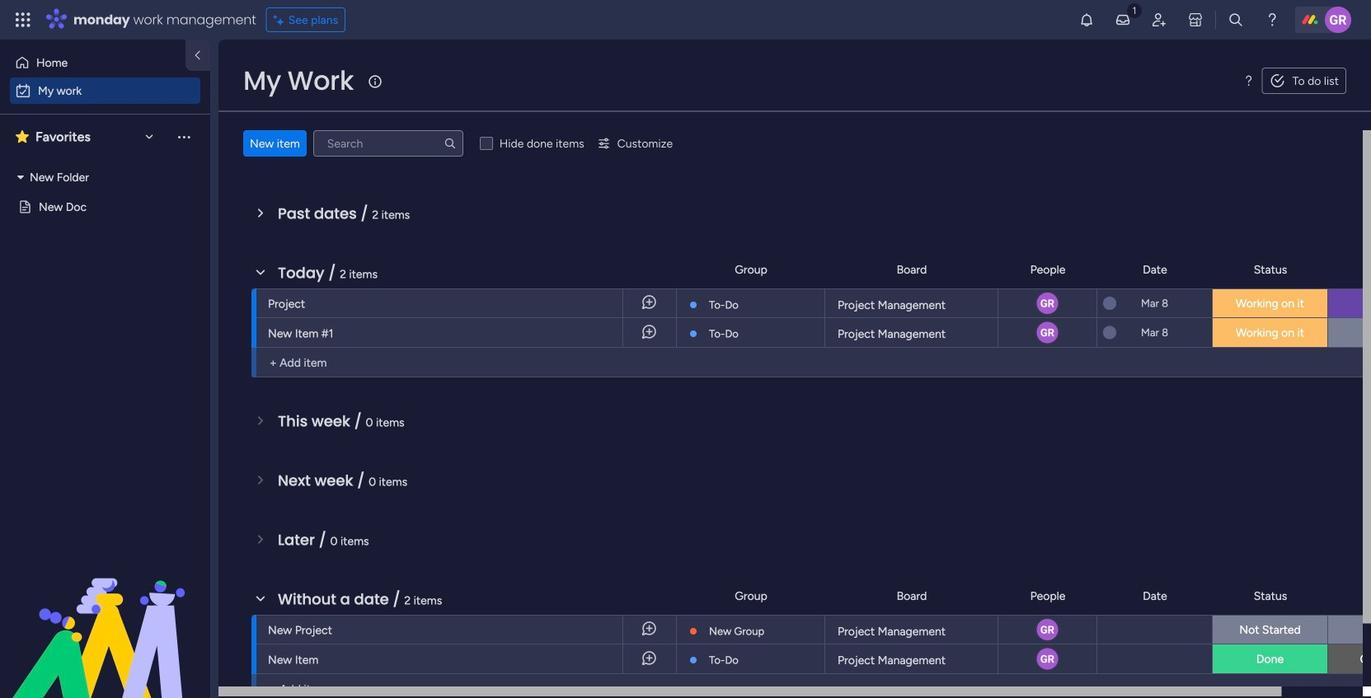 Task type: locate. For each thing, give the bounding box(es) containing it.
1 vertical spatial greg robinson image
[[1036, 647, 1060, 672]]

option
[[10, 49, 176, 76], [10, 78, 200, 104]]

search image
[[444, 137, 457, 150]]

caret down image
[[17, 172, 24, 183]]

menu image
[[1243, 74, 1256, 87]]

select product image
[[15, 12, 31, 28]]

update feed image
[[1115, 12, 1132, 28]]

None search field
[[313, 130, 463, 157]]

greg robinson image
[[1326, 7, 1352, 33], [1036, 647, 1060, 672]]

1 option from the top
[[10, 49, 176, 76]]

1 vertical spatial option
[[10, 78, 200, 104]]

see plans image
[[274, 11, 288, 29]]

notifications image
[[1079, 12, 1095, 28]]

0 vertical spatial greg robinson image
[[1326, 7, 1352, 33]]

invite members image
[[1151, 12, 1168, 28]]

0 vertical spatial option
[[10, 49, 176, 76]]

search everything image
[[1228, 12, 1245, 28]]

Filter dashboard by text search field
[[313, 130, 463, 157]]

list box
[[0, 159, 210, 321]]



Task type: vqa. For each thing, say whether or not it's contained in the screenshot.
FAVORITES OPTIONS image
yes



Task type: describe. For each thing, give the bounding box(es) containing it.
0 horizontal spatial greg robinson image
[[1036, 647, 1060, 672]]

monday marketplace image
[[1188, 12, 1204, 28]]

1 image
[[1128, 1, 1142, 19]]

lottie animation element
[[0, 532, 210, 699]]

favorites options image
[[176, 128, 192, 145]]

lottie animation image
[[0, 532, 210, 699]]

v2 star 2 image
[[16, 127, 29, 147]]

1 horizontal spatial greg robinson image
[[1326, 7, 1352, 33]]

public board image
[[17, 199, 33, 215]]

2 option from the top
[[10, 78, 200, 104]]

help image
[[1264, 12, 1281, 28]]



